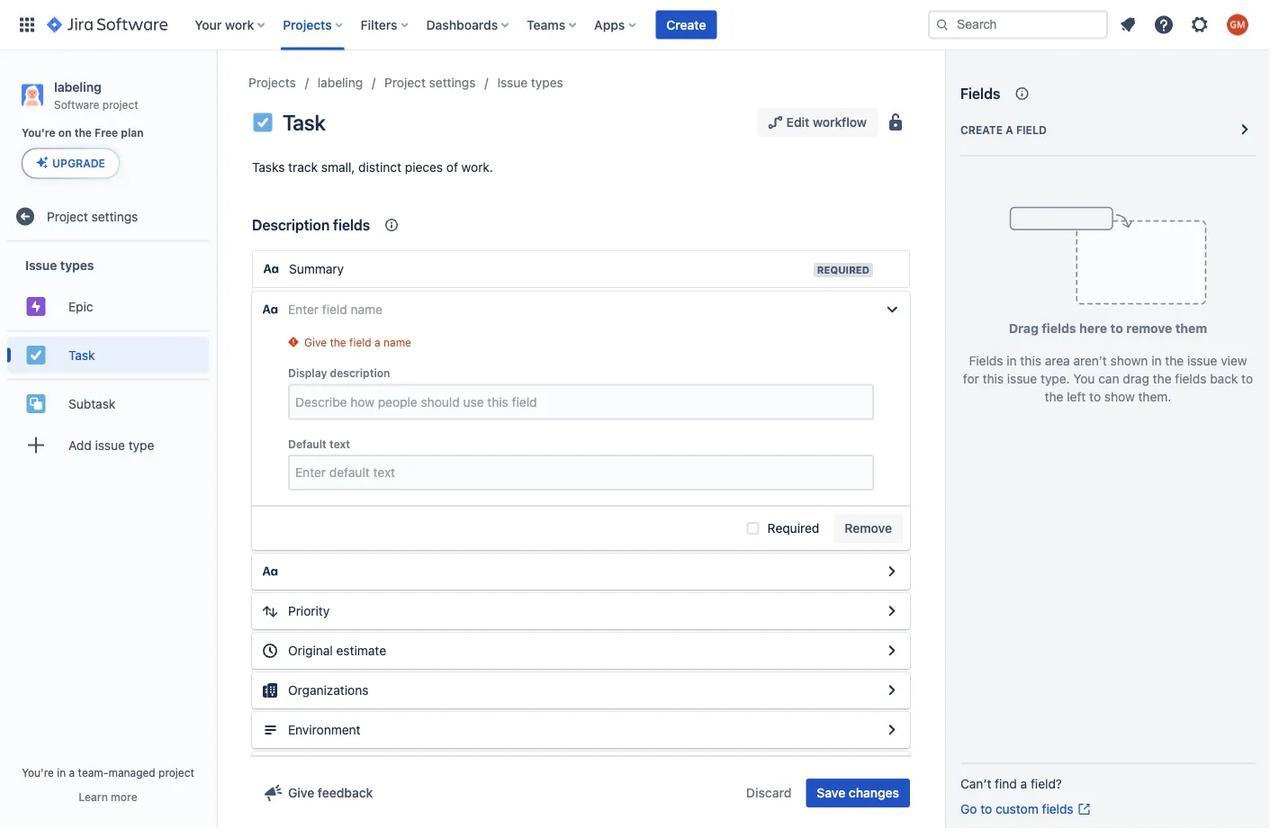 Task type: locate. For each thing, give the bounding box(es) containing it.
upgrade button
[[23, 149, 119, 178]]

0 horizontal spatial issue
[[95, 438, 125, 453]]

give inside button
[[288, 786, 315, 801]]

labeling
[[318, 75, 363, 90], [54, 79, 102, 94]]

fields
[[961, 85, 1001, 102], [970, 354, 1004, 368]]

types
[[531, 75, 564, 90], [60, 258, 94, 273]]

work.
[[462, 160, 493, 175]]

2 vertical spatial open field configuration image
[[882, 680, 903, 702]]

issue down teams
[[498, 75, 528, 90]]

fields for fields
[[961, 85, 1001, 102]]

this link will be opened in a new tab image
[[1078, 803, 1092, 817]]

the
[[74, 127, 92, 139], [330, 336, 347, 349], [1166, 354, 1185, 368], [1154, 372, 1172, 386], [1045, 390, 1064, 404]]

small,
[[321, 160, 355, 175]]

1 vertical spatial create
[[961, 123, 1003, 136]]

issue left type.
[[1008, 372, 1038, 386]]

1 horizontal spatial project settings link
[[385, 72, 476, 94]]

you're on the free plan
[[22, 127, 144, 139]]

changes
[[849, 786, 900, 801]]

you're left on
[[22, 127, 56, 139]]

0 vertical spatial project settings link
[[385, 72, 476, 94]]

1 horizontal spatial this
[[1021, 354, 1042, 368]]

fields
[[333, 217, 370, 234], [1042, 321, 1077, 336], [1176, 372, 1207, 386], [1043, 802, 1074, 817]]

show
[[1105, 390, 1136, 404]]

1 vertical spatial open field configuration image
[[882, 720, 903, 741]]

fields left this link will be opened in a new tab image
[[1043, 802, 1074, 817]]

0 horizontal spatial task
[[68, 348, 95, 362]]

this left area
[[1021, 354, 1042, 368]]

in left "team-"
[[57, 767, 66, 779]]

project settings link down upgrade
[[7, 198, 209, 234]]

task link
[[7, 337, 209, 373]]

environment button
[[252, 712, 911, 748]]

project down filters dropdown button
[[385, 75, 426, 90]]

type.
[[1041, 372, 1071, 386]]

issue right add
[[95, 438, 125, 453]]

task right the issue type icon
[[283, 110, 326, 135]]

banner
[[0, 0, 1271, 50]]

0 vertical spatial fields
[[961, 85, 1001, 102]]

types down teams
[[531, 75, 564, 90]]

pieces
[[405, 160, 443, 175]]

task inside group
[[68, 348, 95, 362]]

1 horizontal spatial project
[[159, 767, 194, 779]]

labeling inside labeling software project
[[54, 79, 102, 94]]

issue up "epic" link
[[25, 258, 57, 273]]

open field configuration image
[[882, 640, 903, 662], [882, 720, 903, 741]]

go
[[961, 802, 978, 817]]

0 horizontal spatial labeling
[[54, 79, 102, 94]]

1 vertical spatial settings
[[91, 209, 138, 224]]

issue types down teams
[[498, 75, 564, 90]]

1 horizontal spatial issue
[[498, 75, 528, 90]]

0 vertical spatial project
[[102, 98, 138, 111]]

2 you're from the top
[[22, 767, 54, 779]]

settings down dashboards at the left
[[429, 75, 476, 90]]

fields left more information about the fields image
[[961, 85, 1001, 102]]

0 vertical spatial issue
[[498, 75, 528, 90]]

drag
[[1009, 321, 1039, 336]]

can't
[[961, 777, 992, 792]]

2 horizontal spatial in
[[1152, 354, 1162, 368]]

2 open field configuration image from the top
[[882, 720, 903, 741]]

1 vertical spatial this
[[983, 372, 1004, 386]]

back
[[1211, 372, 1239, 386]]

2 open field configuration image from the top
[[882, 601, 903, 622]]

shown
[[1111, 354, 1149, 368]]

group
[[7, 242, 209, 474]]

display
[[288, 367, 327, 380]]

1 horizontal spatial task
[[283, 110, 326, 135]]

projects inside popup button
[[283, 17, 332, 32]]

the up "display description"
[[330, 336, 347, 349]]

1 vertical spatial projects
[[249, 75, 296, 90]]

3 open field configuration image from the top
[[882, 680, 903, 702]]

projects button
[[278, 10, 350, 39]]

to right left
[[1090, 390, 1102, 404]]

banner containing your work
[[0, 0, 1271, 50]]

fields inside fields in this area aren't shown in the issue view for this issue type. you can drag the fields back to the left to show them.
[[970, 354, 1004, 368]]

project
[[385, 75, 426, 90], [47, 209, 88, 224]]

this
[[1021, 354, 1042, 368], [983, 372, 1004, 386]]

0 vertical spatial task
[[283, 110, 326, 135]]

1 vertical spatial you're
[[22, 767, 54, 779]]

0 vertical spatial open field configuration image
[[882, 640, 903, 662]]

0 horizontal spatial field
[[350, 336, 372, 349]]

task down epic
[[68, 348, 95, 362]]

project down upgrade button
[[47, 209, 88, 224]]

create
[[667, 17, 707, 32], [961, 123, 1003, 136]]

0 vertical spatial issue types
[[498, 75, 564, 90]]

help image
[[1154, 14, 1175, 36]]

0 horizontal spatial project
[[102, 98, 138, 111]]

0 vertical spatial types
[[531, 75, 564, 90]]

1 horizontal spatial project
[[385, 75, 426, 90]]

labeling down projects popup button
[[318, 75, 363, 90]]

1 you're from the top
[[22, 127, 56, 139]]

original estimate button
[[252, 633, 911, 669]]

area
[[1045, 354, 1071, 368]]

project settings link
[[385, 72, 476, 94], [7, 198, 209, 234]]

project right 'managed' on the left
[[159, 767, 194, 779]]

1 vertical spatial give
[[288, 786, 315, 801]]

1 vertical spatial project
[[47, 209, 88, 224]]

Enter field name field
[[288, 299, 875, 321]]

notifications image
[[1118, 14, 1139, 36]]

0 vertical spatial create
[[667, 17, 707, 32]]

1 vertical spatial field
[[350, 336, 372, 349]]

field down more information about the fields image
[[1017, 123, 1047, 136]]

project settings link down dashboards at the left
[[385, 72, 476, 94]]

field
[[1017, 123, 1047, 136], [350, 336, 372, 349]]

0 vertical spatial projects
[[283, 17, 332, 32]]

projects up labeling link at the left top
[[283, 17, 332, 32]]

1 horizontal spatial in
[[1007, 354, 1017, 368]]

issue up back
[[1188, 354, 1218, 368]]

1 vertical spatial task
[[68, 348, 95, 362]]

create right no restrictions icon
[[961, 123, 1003, 136]]

a down more information about the fields image
[[1006, 123, 1014, 136]]

add
[[68, 438, 92, 453]]

1 horizontal spatial field
[[1017, 123, 1047, 136]]

priority button
[[252, 594, 911, 630]]

your
[[195, 17, 222, 32]]

field for the
[[350, 336, 372, 349]]

more
[[111, 791, 138, 803]]

in for fields in this area aren't shown in the issue view for this issue type. you can drag the fields back to the left to show them.
[[1007, 354, 1017, 368]]

Display description field
[[290, 386, 873, 418]]

2 horizontal spatial issue
[[1188, 354, 1218, 368]]

0 horizontal spatial types
[[60, 258, 94, 273]]

create a field
[[961, 123, 1047, 136]]

project up the plan
[[102, 98, 138, 111]]

1 vertical spatial fields
[[970, 354, 1004, 368]]

here
[[1080, 321, 1108, 336]]

text
[[330, 438, 350, 450]]

find
[[995, 777, 1018, 792]]

fields for fields in this area aren't shown in the issue view for this issue type. you can drag the fields back to the left to show them.
[[970, 354, 1004, 368]]

0 horizontal spatial create
[[667, 17, 707, 32]]

in right shown
[[1152, 354, 1162, 368]]

0 vertical spatial project
[[385, 75, 426, 90]]

2 vertical spatial issue
[[95, 438, 125, 453]]

0 vertical spatial you're
[[22, 127, 56, 139]]

1 vertical spatial issue
[[25, 258, 57, 273]]

no restrictions image
[[885, 112, 907, 133]]

description fields
[[252, 217, 370, 234]]

this right for
[[983, 372, 1004, 386]]

your profile and settings image
[[1228, 14, 1249, 36]]

0 vertical spatial settings
[[429, 75, 476, 90]]

fields left back
[[1176, 372, 1207, 386]]

software
[[54, 98, 99, 111]]

1 vertical spatial issue
[[1008, 372, 1038, 386]]

types up epic
[[60, 258, 94, 273]]

you're
[[22, 127, 56, 139], [22, 767, 54, 779]]

1 vertical spatial issue types
[[25, 258, 94, 273]]

jira software image
[[47, 14, 168, 36], [47, 14, 168, 36]]

close field configuration image
[[882, 299, 903, 321]]

give up display
[[304, 336, 327, 349]]

0 vertical spatial open field configuration image
[[882, 561, 903, 583]]

save changes button
[[807, 779, 911, 808]]

give feedback
[[288, 786, 373, 801]]

0 horizontal spatial settings
[[91, 209, 138, 224]]

tasks
[[252, 160, 285, 175]]

filters button
[[355, 10, 416, 39]]

more information about the context fields image
[[381, 214, 403, 236]]

0 horizontal spatial issue
[[25, 258, 57, 273]]

projects for projects link
[[249, 75, 296, 90]]

issue types up epic
[[25, 258, 94, 273]]

field up description
[[350, 336, 372, 349]]

0 vertical spatial issue
[[1188, 354, 1218, 368]]

1 horizontal spatial settings
[[429, 75, 476, 90]]

1 open field configuration image from the top
[[882, 640, 903, 662]]

fields up for
[[970, 354, 1004, 368]]

custom
[[996, 802, 1039, 817]]

0 horizontal spatial project settings link
[[7, 198, 209, 234]]

open field configuration image for priority
[[882, 601, 903, 622]]

edit
[[787, 115, 810, 130]]

filters
[[361, 17, 398, 32]]

1 vertical spatial project settings
[[47, 209, 138, 224]]

description
[[330, 367, 390, 380]]

create right apps dropdown button
[[667, 17, 707, 32]]

create inside button
[[667, 17, 707, 32]]

1 vertical spatial required
[[768, 521, 820, 536]]

project settings down upgrade
[[47, 209, 138, 224]]

1 open field configuration image from the top
[[882, 561, 903, 583]]

you're left "team-"
[[22, 767, 54, 779]]

give left feedback
[[288, 786, 315, 801]]

1 horizontal spatial labeling
[[318, 75, 363, 90]]

projects up the issue type icon
[[249, 75, 296, 90]]

project settings down dashboards at the left
[[385, 75, 476, 90]]

required
[[818, 264, 870, 276], [768, 521, 820, 536]]

you're for you're in a team-managed project
[[22, 767, 54, 779]]

issue inside add issue type "button"
[[95, 438, 125, 453]]

in
[[1007, 354, 1017, 368], [1152, 354, 1162, 368], [57, 767, 66, 779]]

estimate
[[336, 644, 386, 658]]

0 vertical spatial field
[[1017, 123, 1047, 136]]

primary element
[[11, 0, 929, 50]]

default text
[[288, 438, 350, 450]]

1 horizontal spatial create
[[961, 123, 1003, 136]]

discard button
[[736, 779, 803, 808]]

task
[[283, 110, 326, 135], [68, 348, 95, 362]]

organizations
[[288, 683, 369, 698]]

1 horizontal spatial issue types
[[498, 75, 564, 90]]

the down type.
[[1045, 390, 1064, 404]]

you're in a team-managed project
[[22, 767, 194, 779]]

tasks track small, distinct pieces of work.
[[252, 160, 493, 175]]

can't find a field?
[[961, 777, 1063, 792]]

open field configuration image inside 'original estimate' button
[[882, 640, 903, 662]]

1 horizontal spatial types
[[531, 75, 564, 90]]

open field configuration image inside environment button
[[882, 720, 903, 741]]

open field configuration image for environment
[[882, 720, 903, 741]]

0 horizontal spatial issue types
[[25, 258, 94, 273]]

field for a
[[1017, 123, 1047, 136]]

teams
[[527, 17, 566, 32]]

create for create a field
[[961, 123, 1003, 136]]

task group
[[7, 330, 209, 379]]

open field configuration image for original estimate
[[882, 640, 903, 662]]

open field configuration image
[[882, 561, 903, 583], [882, 601, 903, 622], [882, 680, 903, 702]]

projects
[[283, 17, 332, 32], [249, 75, 296, 90]]

0 vertical spatial give
[[304, 336, 327, 349]]

1 horizontal spatial project settings
[[385, 75, 476, 90]]

settings down upgrade
[[91, 209, 138, 224]]

open field configuration image inside organizations button
[[882, 680, 903, 702]]

in down drag
[[1007, 354, 1017, 368]]

0 horizontal spatial in
[[57, 767, 66, 779]]

open field configuration image inside the priority button
[[882, 601, 903, 622]]

search image
[[936, 18, 950, 32]]

1 vertical spatial open field configuration image
[[882, 601, 903, 622]]

remove
[[1127, 321, 1173, 336]]

labeling up 'software'
[[54, 79, 102, 94]]



Task type: describe. For each thing, give the bounding box(es) containing it.
your work button
[[189, 10, 272, 39]]

dashboards button
[[421, 10, 516, 39]]

remove button
[[834, 514, 903, 543]]

0 horizontal spatial project
[[47, 209, 88, 224]]

1 vertical spatial types
[[60, 258, 94, 273]]

to right "go"
[[981, 802, 993, 817]]

free
[[95, 127, 118, 139]]

create for create
[[667, 17, 707, 32]]

create button
[[656, 10, 717, 39]]

Search field
[[929, 10, 1109, 39]]

give feedback button
[[252, 779, 384, 808]]

group containing issue types
[[7, 242, 209, 474]]

labeling link
[[318, 72, 363, 94]]

1 vertical spatial project settings link
[[7, 198, 209, 234]]

give for give the field a name
[[304, 336, 327, 349]]

1 horizontal spatial issue
[[1008, 372, 1038, 386]]

save changes
[[817, 786, 900, 801]]

to down view
[[1242, 372, 1254, 386]]

subtask
[[68, 396, 116, 411]]

priority
[[288, 604, 330, 619]]

project inside labeling software project
[[102, 98, 138, 111]]

fields left more information about the context fields icon
[[333, 217, 370, 234]]

0 vertical spatial this
[[1021, 354, 1042, 368]]

for
[[964, 372, 980, 386]]

track
[[288, 160, 318, 175]]

issue types link
[[498, 72, 564, 94]]

upgrade
[[52, 157, 105, 170]]

open field configuration image for organizations
[[882, 680, 903, 702]]

teams button
[[522, 10, 584, 39]]

a left "team-"
[[69, 767, 75, 779]]

team-
[[78, 767, 108, 779]]

save
[[817, 786, 846, 801]]

original estimate
[[288, 644, 386, 658]]

distinct
[[359, 160, 402, 175]]

in for you're in a team-managed project
[[57, 767, 66, 779]]

left
[[1068, 390, 1087, 404]]

edit workflow button
[[758, 108, 878, 137]]

labeling for labeling software project
[[54, 79, 102, 94]]

name
[[384, 336, 412, 349]]

of
[[447, 160, 458, 175]]

0 horizontal spatial project settings
[[47, 209, 138, 224]]

description
[[252, 217, 330, 234]]

labeling software project
[[54, 79, 138, 111]]

sidebar navigation image
[[196, 72, 236, 108]]

the down the them
[[1166, 354, 1185, 368]]

the up them.
[[1154, 372, 1172, 386]]

a left the name
[[375, 336, 381, 349]]

type
[[129, 438, 154, 453]]

default
[[288, 438, 327, 450]]

learn
[[79, 791, 108, 803]]

give for give feedback
[[288, 786, 315, 801]]

fields up area
[[1042, 321, 1077, 336]]

environment
[[288, 723, 361, 738]]

drag fields here to remove them
[[1009, 321, 1208, 336]]

go to custom fields link
[[961, 801, 1092, 819]]

epic
[[68, 299, 93, 314]]

work
[[225, 17, 254, 32]]

give the field a name
[[304, 336, 412, 349]]

display description
[[288, 367, 390, 380]]

subtask link
[[7, 386, 209, 422]]

0 vertical spatial project settings
[[385, 75, 476, 90]]

a right 'find'
[[1021, 777, 1028, 792]]

summary
[[289, 262, 344, 277]]

add issue type image
[[25, 434, 47, 456]]

0 vertical spatial required
[[818, 264, 870, 276]]

add issue type
[[68, 438, 154, 453]]

discard
[[747, 786, 792, 801]]

go to custom fields
[[961, 802, 1074, 817]]

managed
[[108, 767, 156, 779]]

fields inside fields in this area aren't shown in the issue view for this issue type. you can drag the fields back to the left to show them.
[[1176, 372, 1207, 386]]

more information about the fields image
[[1012, 83, 1033, 104]]

feedback
[[318, 786, 373, 801]]

can
[[1099, 372, 1120, 386]]

you
[[1074, 372, 1096, 386]]

learn more
[[79, 791, 138, 803]]

drag
[[1123, 372, 1150, 386]]

to right 'here'
[[1111, 321, 1124, 336]]

them
[[1176, 321, 1208, 336]]

projects link
[[249, 72, 296, 94]]

settings image
[[1190, 14, 1211, 36]]

1 vertical spatial project
[[159, 767, 194, 779]]

0 horizontal spatial this
[[983, 372, 1004, 386]]

projects for projects popup button
[[283, 17, 332, 32]]

you're for you're on the free plan
[[22, 127, 56, 139]]

issue type icon image
[[252, 112, 274, 133]]

them.
[[1139, 390, 1172, 404]]

Default text field
[[290, 457, 873, 489]]

aren't
[[1074, 354, 1108, 368]]

field?
[[1031, 777, 1063, 792]]

plan
[[121, 127, 144, 139]]

appswitcher icon image
[[16, 14, 38, 36]]

edit workflow
[[787, 115, 867, 130]]

dashboards
[[427, 17, 498, 32]]

view
[[1222, 354, 1248, 368]]

organizations button
[[252, 673, 911, 709]]

fields in this area aren't shown in the issue view for this issue type. you can drag the fields back to the left to show them.
[[964, 354, 1254, 404]]

learn more button
[[79, 790, 138, 804]]

the right on
[[74, 127, 92, 139]]

add issue type button
[[7, 427, 209, 463]]

labeling for labeling
[[318, 75, 363, 90]]

on
[[58, 127, 72, 139]]

your work
[[195, 17, 254, 32]]



Task type: vqa. For each thing, say whether or not it's contained in the screenshot.
Enter field name 'field'
yes



